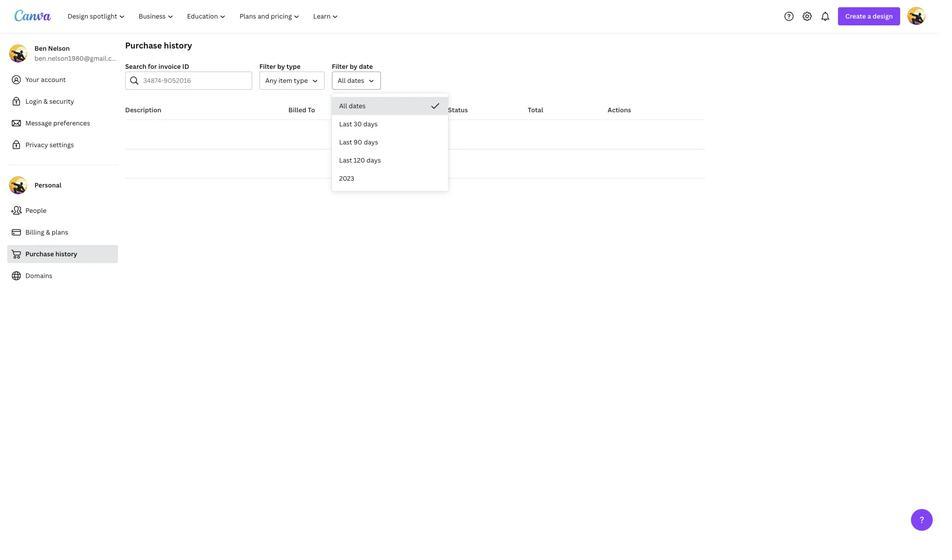 Task type: describe. For each thing, give the bounding box(es) containing it.
last 30 days button
[[332, 115, 448, 133]]

search
[[125, 62, 146, 71]]

status
[[448, 106, 468, 114]]

last for last 120 days
[[339, 156, 352, 165]]

type for any item type
[[294, 76, 308, 85]]

last 120 days
[[339, 156, 381, 165]]

create a design button
[[838, 7, 900, 25]]

a
[[867, 12, 871, 20]]

actions
[[608, 106, 631, 114]]

message preferences
[[25, 119, 90, 127]]

filter for filter by type
[[259, 62, 276, 71]]

2023
[[339, 174, 354, 183]]

privacy settings link
[[7, 136, 118, 154]]

account
[[41, 75, 66, 84]]

filter for filter by date
[[332, 62, 348, 71]]

ben nelson image
[[907, 7, 926, 25]]

any item type
[[265, 76, 308, 85]]

& for login
[[44, 97, 48, 106]]

billed to
[[288, 106, 315, 114]]

billing
[[25, 228, 44, 237]]

1 vertical spatial history
[[55, 250, 77, 258]]

total
[[528, 106, 543, 114]]

last 90 days
[[339, 138, 378, 146]]

people
[[25, 206, 47, 215]]

domains link
[[7, 267, 118, 285]]

privacy settings
[[25, 141, 74, 149]]

login & security link
[[7, 93, 118, 111]]

dates inside "option"
[[349, 102, 366, 110]]

days for last 90 days
[[364, 138, 378, 146]]

Search for invoice ID text field
[[143, 72, 246, 89]]

message preferences link
[[7, 114, 118, 132]]

ben.nelson1980@gmail.com
[[34, 54, 121, 63]]

days for last 120 days
[[367, 156, 381, 165]]

date
[[359, 62, 373, 71]]

purchase history link
[[7, 245, 118, 263]]

2023 option
[[332, 170, 448, 188]]

filter by date
[[332, 62, 373, 71]]

billing & plans
[[25, 228, 68, 237]]

last for last 30 days
[[339, 120, 352, 128]]

last 120 days option
[[332, 151, 448, 170]]

& for billing
[[46, 228, 50, 237]]

ben
[[34, 44, 47, 53]]

login
[[25, 97, 42, 106]]

billing & plans link
[[7, 224, 118, 242]]

0 vertical spatial dates
[[347, 76, 364, 85]]

description
[[125, 106, 161, 114]]

invoice
[[158, 62, 181, 71]]

30
[[354, 120, 362, 128]]

message
[[25, 119, 52, 127]]

last 120 days button
[[332, 151, 448, 170]]

2023 button
[[332, 170, 448, 188]]

purchase history inside purchase history link
[[25, 250, 77, 258]]

type for filter by type
[[286, 62, 301, 71]]

billed
[[288, 106, 306, 114]]

All dates button
[[332, 72, 381, 90]]



Task type: vqa. For each thing, say whether or not it's contained in the screenshot.
whole
no



Task type: locate. For each thing, give the bounding box(es) containing it.
0 vertical spatial all
[[338, 76, 346, 85]]

purchase
[[125, 40, 162, 51], [25, 250, 54, 258]]

security
[[49, 97, 74, 106]]

filter by type
[[259, 62, 301, 71]]

type
[[286, 62, 301, 71], [294, 76, 308, 85]]

last 90 days option
[[332, 133, 448, 151]]

days right the '120'
[[367, 156, 381, 165]]

last left 90
[[339, 138, 352, 146]]

all dates option
[[332, 97, 448, 115]]

all up last 30 days on the top left
[[339, 102, 347, 110]]

last left the '120'
[[339, 156, 352, 165]]

last for last 90 days
[[339, 138, 352, 146]]

2 vertical spatial last
[[339, 156, 352, 165]]

90
[[354, 138, 362, 146]]

1 horizontal spatial history
[[164, 40, 192, 51]]

history up id
[[164, 40, 192, 51]]

0 horizontal spatial by
[[277, 62, 285, 71]]

all dates button
[[332, 97, 448, 115]]

1 by from the left
[[277, 62, 285, 71]]

all dates inside "option"
[[339, 102, 366, 110]]

your account
[[25, 75, 66, 84]]

nelson
[[48, 44, 70, 53]]

1 vertical spatial all
[[339, 102, 347, 110]]

settings
[[50, 141, 74, 149]]

any
[[265, 76, 277, 85]]

0 horizontal spatial history
[[55, 250, 77, 258]]

days right 30
[[363, 120, 378, 128]]

by for type
[[277, 62, 285, 71]]

0 vertical spatial purchase
[[125, 40, 162, 51]]

1 vertical spatial &
[[46, 228, 50, 237]]

1 vertical spatial days
[[364, 138, 378, 146]]

filter up the all dates button
[[332, 62, 348, 71]]

purchase up domains
[[25, 250, 54, 258]]

1 vertical spatial purchase
[[25, 250, 54, 258]]

last left 30
[[339, 120, 352, 128]]

2 filter from the left
[[332, 62, 348, 71]]

purchase history up search for invoice id
[[125, 40, 192, 51]]

1 vertical spatial purchase history
[[25, 250, 77, 258]]

1 horizontal spatial purchase
[[125, 40, 162, 51]]

list box
[[332, 97, 448, 188]]

3 last from the top
[[339, 156, 352, 165]]

0 vertical spatial &
[[44, 97, 48, 106]]

purchase up search
[[125, 40, 162, 51]]

2 last from the top
[[339, 138, 352, 146]]

2 by from the left
[[350, 62, 357, 71]]

all dates up 30
[[339, 102, 366, 110]]

last 90 days button
[[332, 133, 448, 151]]

type right item
[[294, 76, 308, 85]]

0 horizontal spatial purchase history
[[25, 250, 77, 258]]

all
[[338, 76, 346, 85], [339, 102, 347, 110]]

to
[[308, 106, 315, 114]]

days
[[363, 120, 378, 128], [364, 138, 378, 146], [367, 156, 381, 165]]

purchase inside purchase history link
[[25, 250, 54, 258]]

by left the date
[[350, 62, 357, 71]]

1 horizontal spatial purchase history
[[125, 40, 192, 51]]

Any item type button
[[259, 72, 325, 90]]

type inside button
[[294, 76, 308, 85]]

1 vertical spatial last
[[339, 138, 352, 146]]

personal
[[34, 181, 61, 190]]

& left plans
[[46, 228, 50, 237]]

your
[[25, 75, 39, 84]]

1 vertical spatial all dates
[[339, 102, 366, 110]]

0 horizontal spatial filter
[[259, 62, 276, 71]]

0 horizontal spatial purchase
[[25, 250, 54, 258]]

last 30 days
[[339, 120, 378, 128]]

history down billing & plans link at top
[[55, 250, 77, 258]]

& right login
[[44, 97, 48, 106]]

dates up 30
[[349, 102, 366, 110]]

purchase history down billing & plans
[[25, 250, 77, 258]]

0 vertical spatial purchase history
[[125, 40, 192, 51]]

domains
[[25, 272, 52, 280]]

all dates down filter by date
[[338, 76, 364, 85]]

0 vertical spatial history
[[164, 40, 192, 51]]

by
[[277, 62, 285, 71], [350, 62, 357, 71]]

dates down filter by date
[[347, 76, 364, 85]]

plans
[[52, 228, 68, 237]]

days right 90
[[364, 138, 378, 146]]

item
[[279, 76, 292, 85]]

filter up any
[[259, 62, 276, 71]]

0 vertical spatial all dates
[[338, 76, 364, 85]]

& inside login & security link
[[44, 97, 48, 106]]

2 vertical spatial days
[[367, 156, 381, 165]]

days for last 30 days
[[363, 120, 378, 128]]

design
[[873, 12, 893, 20]]

all down filter by date
[[338, 76, 346, 85]]

by up item
[[277, 62, 285, 71]]

login & security
[[25, 97, 74, 106]]

120
[[354, 156, 365, 165]]

1 horizontal spatial by
[[350, 62, 357, 71]]

type up any item type button
[[286, 62, 301, 71]]

create
[[845, 12, 866, 20]]

created on
[[368, 106, 403, 114]]

0 vertical spatial type
[[286, 62, 301, 71]]

search for invoice id
[[125, 62, 189, 71]]

1 last from the top
[[339, 120, 352, 128]]

last 30 days option
[[332, 115, 448, 133]]

1 vertical spatial type
[[294, 76, 308, 85]]

history
[[164, 40, 192, 51], [55, 250, 77, 258]]

& inside billing & plans link
[[46, 228, 50, 237]]

filter
[[259, 62, 276, 71], [332, 62, 348, 71]]

all inside "option"
[[339, 102, 347, 110]]

last
[[339, 120, 352, 128], [339, 138, 352, 146], [339, 156, 352, 165]]

created
[[368, 106, 393, 114]]

id
[[182, 62, 189, 71]]

people link
[[7, 202, 118, 220]]

privacy
[[25, 141, 48, 149]]

by for date
[[350, 62, 357, 71]]

purchase history
[[125, 40, 192, 51], [25, 250, 77, 258]]

for
[[148, 62, 157, 71]]

your account link
[[7, 71, 118, 89]]

1 horizontal spatial filter
[[332, 62, 348, 71]]

&
[[44, 97, 48, 106], [46, 228, 50, 237]]

all dates
[[338, 76, 364, 85], [339, 102, 366, 110]]

0 vertical spatial last
[[339, 120, 352, 128]]

dates
[[347, 76, 364, 85], [349, 102, 366, 110]]

1 vertical spatial dates
[[349, 102, 366, 110]]

preferences
[[53, 119, 90, 127]]

list box containing all dates
[[332, 97, 448, 188]]

top level navigation element
[[62, 7, 346, 25]]

create a design
[[845, 12, 893, 20]]

ben nelson ben.nelson1980@gmail.com
[[34, 44, 121, 63]]

1 filter from the left
[[259, 62, 276, 71]]

0 vertical spatial days
[[363, 120, 378, 128]]

on
[[394, 106, 403, 114]]



